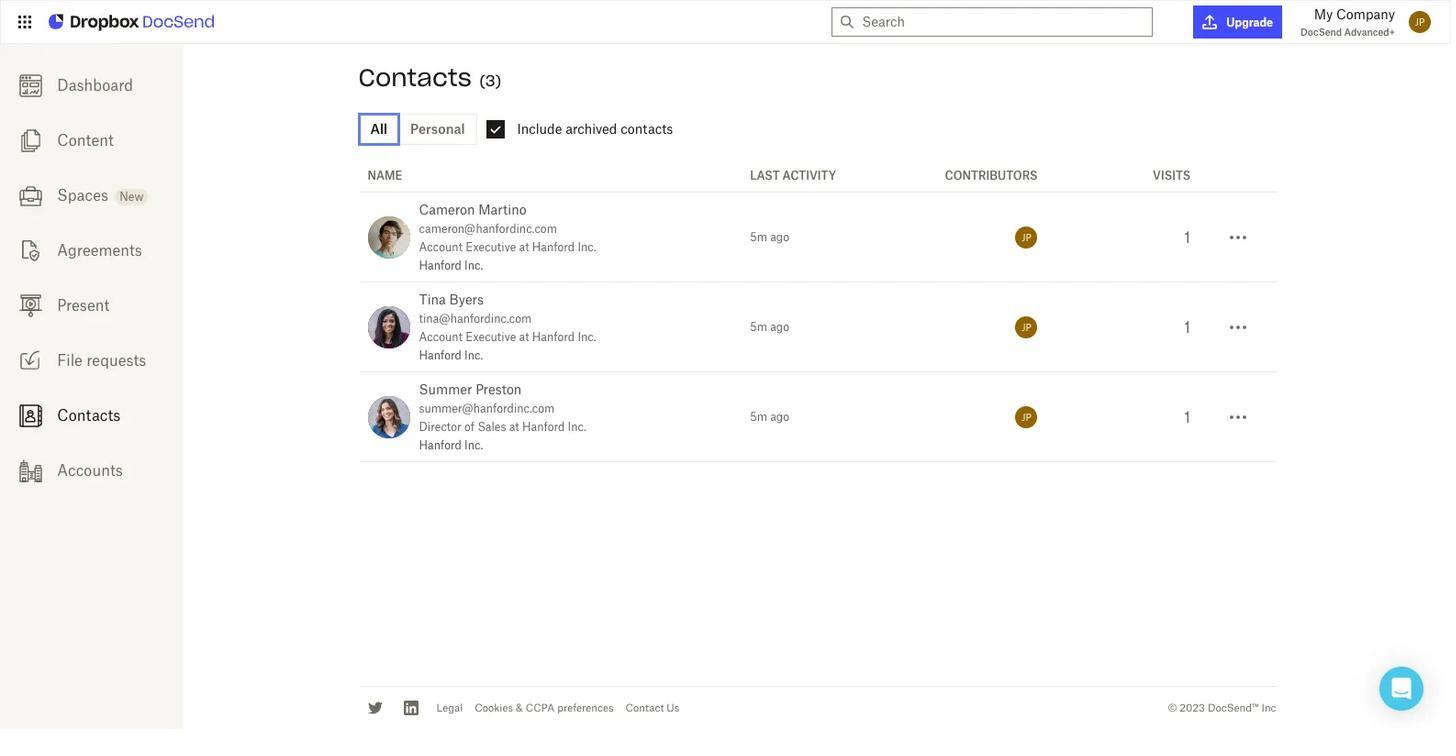 Task type: locate. For each thing, give the bounding box(es) containing it.
executive inside cameron martino cameron@hanfordinc.com account executive at hanford inc. hanford inc.
[[466, 240, 516, 254]]

1 vertical spatial contacts
[[57, 407, 121, 425]]

options menu image for summer preston
[[1227, 406, 1249, 428]]

3 1 from the top
[[1184, 408, 1191, 426]]

2 1 from the top
[[1184, 318, 1191, 336]]

1 5m ago from the top
[[750, 230, 789, 244]]

0 vertical spatial options menu image
[[1227, 316, 1249, 338]]

5m ago for preston
[[750, 410, 789, 424]]

2 executive from the top
[[466, 330, 516, 344]]

preferences
[[557, 702, 614, 715]]

present
[[57, 296, 109, 315]]

options menu image for tina byers
[[1227, 316, 1249, 338]]

5m for cameron martino
[[750, 230, 767, 244]]

ago
[[770, 230, 789, 244], [770, 320, 789, 334], [770, 410, 789, 424]]

at inside "tina byers tina@hanfordinc.com account executive at hanford inc. hanford inc."
[[519, 330, 529, 344]]

us
[[667, 702, 679, 715]]

2 vertical spatial 5m ago
[[750, 410, 789, 424]]

account
[[419, 240, 463, 254], [419, 330, 463, 344]]

executive inside "tina byers tina@hanfordinc.com account executive at hanford inc. hanford inc."
[[466, 330, 516, 344]]

at inside cameron martino cameron@hanfordinc.com account executive at hanford inc. hanford inc.
[[519, 240, 529, 254]]

sales
[[478, 420, 506, 434]]

1 vertical spatial at
[[519, 330, 529, 344]]

present link
[[0, 278, 184, 333]]

docsend
[[1301, 27, 1342, 38]]

sidebar accounts image
[[19, 460, 42, 483]]

visits
[[1153, 169, 1191, 183]]

1 vertical spatial 1
[[1184, 318, 1191, 336]]

contributors
[[945, 169, 1038, 183]]

jp button
[[1404, 6, 1435, 38]]

0 vertical spatial 1
[[1184, 228, 1191, 246]]

cameron
[[419, 202, 475, 218]]

executive for martino
[[466, 240, 516, 254]]

activity
[[782, 169, 836, 183]]

1 vertical spatial 5m
[[750, 320, 767, 334]]

at down tina@hanfordinc.com
[[519, 330, 529, 344]]

account inside "tina byers tina@hanfordinc.com account executive at hanford inc. hanford inc."
[[419, 330, 463, 344]]

3 5m from the top
[[750, 410, 767, 424]]

0 horizontal spatial contacts
[[57, 407, 121, 425]]

cameron martino image
[[368, 216, 410, 258], [368, 216, 410, 258]]

sidebar dashboard image
[[19, 74, 42, 97]]

0 vertical spatial ago
[[770, 230, 789, 244]]

executive down tina@hanfordinc.com
[[466, 330, 516, 344]]

1 executive from the top
[[466, 240, 516, 254]]

hanford
[[532, 240, 575, 254], [419, 259, 462, 273], [532, 330, 575, 344], [419, 349, 462, 363], [522, 420, 565, 434], [419, 439, 462, 452]]

account down "tina" at left
[[419, 330, 463, 344]]

of
[[464, 420, 475, 434]]

hanford inc. link down director
[[419, 439, 483, 452]]

1
[[1184, 228, 1191, 246], [1184, 318, 1191, 336], [1184, 408, 1191, 426]]

director
[[419, 420, 461, 434]]

1 vertical spatial account
[[419, 330, 463, 344]]

account for tina
[[419, 330, 463, 344]]

0 vertical spatial 5m
[[750, 230, 767, 244]]

executive
[[466, 240, 516, 254], [466, 330, 516, 344]]

martino
[[478, 202, 526, 218]]

2 ago from the top
[[770, 320, 789, 334]]

1 5m from the top
[[750, 230, 767, 244]]

executive down cameron@hanfordinc.com
[[466, 240, 516, 254]]

5m ago
[[750, 230, 789, 244], [750, 320, 789, 334], [750, 410, 789, 424]]

1 vertical spatial 5m ago
[[750, 320, 789, 334]]

0 vertical spatial hanford inc. link
[[419, 259, 483, 273]]

jp
[[1415, 17, 1425, 28], [1022, 232, 1031, 243], [1022, 322, 1031, 333], [1022, 412, 1031, 423]]

cookies & ccpa preferences link
[[475, 702, 614, 715]]

1 vertical spatial options menu image
[[1227, 406, 1249, 428]]

2 vertical spatial at
[[509, 420, 519, 434]]

jp inside dropdown button
[[1415, 17, 1425, 28]]

at for byers
[[519, 330, 529, 344]]

1 options menu image from the top
[[1227, 316, 1249, 338]]

1 horizontal spatial contacts
[[358, 62, 472, 93]]

inc
[[1262, 702, 1276, 715]]

personal
[[410, 121, 465, 137]]

3 hanford inc. link from the top
[[419, 439, 483, 452]]

5m for summer preston
[[750, 410, 767, 424]]

at down cameron@hanfordinc.com
[[519, 240, 529, 254]]

byers
[[449, 292, 484, 307]]

ago for summer preston
[[770, 410, 789, 424]]

cameron@hanfordinc.com
[[419, 222, 557, 236]]

preston
[[476, 382, 522, 397]]

at
[[519, 240, 529, 254], [519, 330, 529, 344], [509, 420, 519, 434]]

ccpa
[[526, 702, 555, 715]]

tina byers tina@hanfordinc.com account executive at hanford inc. hanford inc.
[[419, 292, 596, 363]]

dashboard
[[57, 76, 133, 95]]

options menu image
[[1227, 316, 1249, 338], [1227, 406, 1249, 428]]

2023
[[1180, 702, 1205, 715]]

1 1 from the top
[[1184, 228, 1191, 246]]

upgrade
[[1226, 15, 1273, 29]]

5m for tina byers
[[750, 320, 767, 334]]

cameron martino cameron@hanfordinc.com account executive at hanford inc. hanford inc.
[[419, 202, 596, 273]]

© 2023 docsend™ inc
[[1168, 702, 1276, 715]]

0 vertical spatial at
[[519, 240, 529, 254]]

at right sales
[[509, 420, 519, 434]]

accounts link
[[0, 443, 184, 498]]

3 5m ago from the top
[[750, 410, 789, 424]]

0 vertical spatial contacts
[[358, 62, 472, 93]]

3 ago from the top
[[770, 410, 789, 424]]

2 hanford inc. link from the top
[[419, 349, 483, 363]]

cookies & ccpa preferences
[[475, 702, 614, 715]]

1 ago from the top
[[770, 230, 789, 244]]

content link
[[0, 113, 184, 168]]

2 vertical spatial ago
[[770, 410, 789, 424]]

tina byers image
[[368, 306, 410, 348]]

account for cameron
[[419, 240, 463, 254]]

checkbox checked image
[[486, 120, 504, 139]]

0 vertical spatial executive
[[466, 240, 516, 254]]

content
[[57, 131, 114, 150]]

2 vertical spatial 1
[[1184, 408, 1191, 426]]

name
[[368, 169, 402, 183]]

0 vertical spatial account
[[419, 240, 463, 254]]

hanford inc. link up summer
[[419, 349, 483, 363]]

2 account from the top
[[419, 330, 463, 344]]

contacts
[[358, 62, 472, 93], [57, 407, 121, 425]]

1 vertical spatial ago
[[770, 320, 789, 334]]

0 vertical spatial 5m ago
[[750, 230, 789, 244]]

contact
[[626, 702, 664, 715]]

2 5m from the top
[[750, 320, 767, 334]]

account inside cameron martino cameron@hanfordinc.com account executive at hanford inc. hanford inc.
[[419, 240, 463, 254]]

2 5m ago from the top
[[750, 320, 789, 334]]

company
[[1336, 6, 1395, 22]]

5m
[[750, 230, 767, 244], [750, 320, 767, 334], [750, 410, 767, 424]]

hanford inc. link
[[419, 259, 483, 273], [419, 349, 483, 363], [419, 439, 483, 452]]

legal link
[[436, 702, 463, 715]]

summer preston summer@hanfordinc.com director of sales at hanford inc. hanford inc.
[[419, 382, 586, 452]]

include archived contacts
[[517, 121, 673, 136]]

1 account from the top
[[419, 240, 463, 254]]

account down the cameron
[[419, 240, 463, 254]]

inc.
[[578, 240, 596, 254], [465, 259, 483, 273], [578, 330, 596, 344], [465, 349, 483, 363], [568, 420, 586, 434], [465, 439, 483, 452]]

&
[[516, 702, 523, 715]]

contacts up personal
[[358, 62, 472, 93]]

2 vertical spatial 5m
[[750, 410, 767, 424]]

contacts
[[621, 121, 673, 136]]

all
[[370, 121, 387, 137]]

2 options menu image from the top
[[1227, 406, 1249, 428]]

file
[[57, 352, 83, 370]]

1 vertical spatial hanford inc. link
[[419, 349, 483, 363]]

contacts up accounts at the bottom left of page
[[57, 407, 121, 425]]

1 hanford inc. link from the top
[[419, 259, 483, 273]]

docsend™
[[1208, 702, 1259, 715]]

1 vertical spatial executive
[[466, 330, 516, 344]]

hanford inc. link up tina byers link
[[419, 259, 483, 273]]

personal button
[[398, 114, 477, 145]]

2 vertical spatial hanford inc. link
[[419, 439, 483, 452]]



Task type: describe. For each thing, give the bounding box(es) containing it.
agreements link
[[0, 223, 184, 278]]

include
[[517, 121, 562, 136]]

all button
[[358, 114, 399, 145]]

requests
[[86, 352, 146, 370]]

options menu image
[[1227, 226, 1249, 248]]

summer
[[419, 382, 472, 397]]

hanford inc. link for summer
[[419, 439, 483, 452]]

receive image
[[19, 349, 42, 372]]

executive for byers
[[466, 330, 516, 344]]

1 for summer preston
[[1184, 408, 1191, 426]]

archived
[[566, 121, 617, 136]]

sidebar present image
[[19, 294, 42, 317]]

tina byers link
[[419, 292, 484, 307]]

dashboard link
[[0, 58, 184, 113]]

file requests
[[57, 352, 146, 370]]

last
[[750, 169, 780, 183]]

my company docsend advanced+
[[1301, 6, 1395, 38]]

contact us link
[[626, 702, 679, 715]]

summer preston link
[[419, 382, 522, 397]]

cookies
[[475, 702, 513, 715]]

contact us
[[626, 702, 679, 715]]

cameron martino link
[[419, 202, 526, 218]]

upgrade image
[[1203, 15, 1217, 29]]

contacts (3)
[[358, 62, 501, 93]]

tina@hanfordinc.com
[[419, 312, 532, 326]]

1 for tina byers
[[1184, 318, 1191, 336]]

summer preston image
[[368, 396, 410, 438]]

Search text field
[[862, 8, 1145, 36]]

ago for tina byers
[[770, 320, 789, 334]]

5m ago for byers
[[750, 320, 789, 334]]

summer@hanfordinc.com
[[419, 402, 555, 416]]

contacts for contacts (3)
[[358, 62, 472, 93]]

spaces new
[[57, 186, 144, 205]]

hanford inc. link for cameron
[[419, 259, 483, 273]]

summer preston image
[[368, 396, 410, 438]]

at inside summer preston summer@hanfordinc.com director of sales at hanford inc. hanford inc.
[[509, 420, 519, 434]]

sidebar ndas image
[[19, 239, 42, 262]]

hanford inc. link for tina
[[419, 349, 483, 363]]

jp for summer preston
[[1022, 412, 1031, 423]]

sidebar spaces image
[[19, 184, 42, 207]]

1 for cameron martino
[[1184, 228, 1191, 246]]

file requests link
[[0, 333, 184, 388]]

sidebar contacts image
[[19, 405, 42, 427]]

at for martino
[[519, 240, 529, 254]]

last activity
[[750, 169, 836, 183]]

contacts for contacts
[[57, 407, 121, 425]]

accounts
[[57, 462, 123, 480]]

upgrade button
[[1193, 6, 1282, 39]]

(3)
[[479, 72, 501, 90]]

contacts link
[[0, 388, 184, 443]]

my
[[1314, 6, 1333, 22]]

tina byers image
[[368, 306, 410, 348]]

tina
[[419, 292, 446, 307]]

advanced+
[[1344, 27, 1395, 38]]

legal
[[436, 702, 463, 715]]

jp for tina byers
[[1022, 322, 1031, 333]]

sidebar documents image
[[19, 129, 42, 152]]

jp for cameron martino
[[1022, 232, 1031, 243]]

new
[[120, 190, 144, 204]]

agreements
[[57, 241, 142, 260]]

5m ago for martino
[[750, 230, 789, 244]]

©
[[1168, 702, 1177, 715]]

spaces
[[57, 186, 108, 205]]

ago for cameron martino
[[770, 230, 789, 244]]



Task type: vqa. For each thing, say whether or not it's contained in the screenshot.
2nd 5m from the bottom of the page
yes



